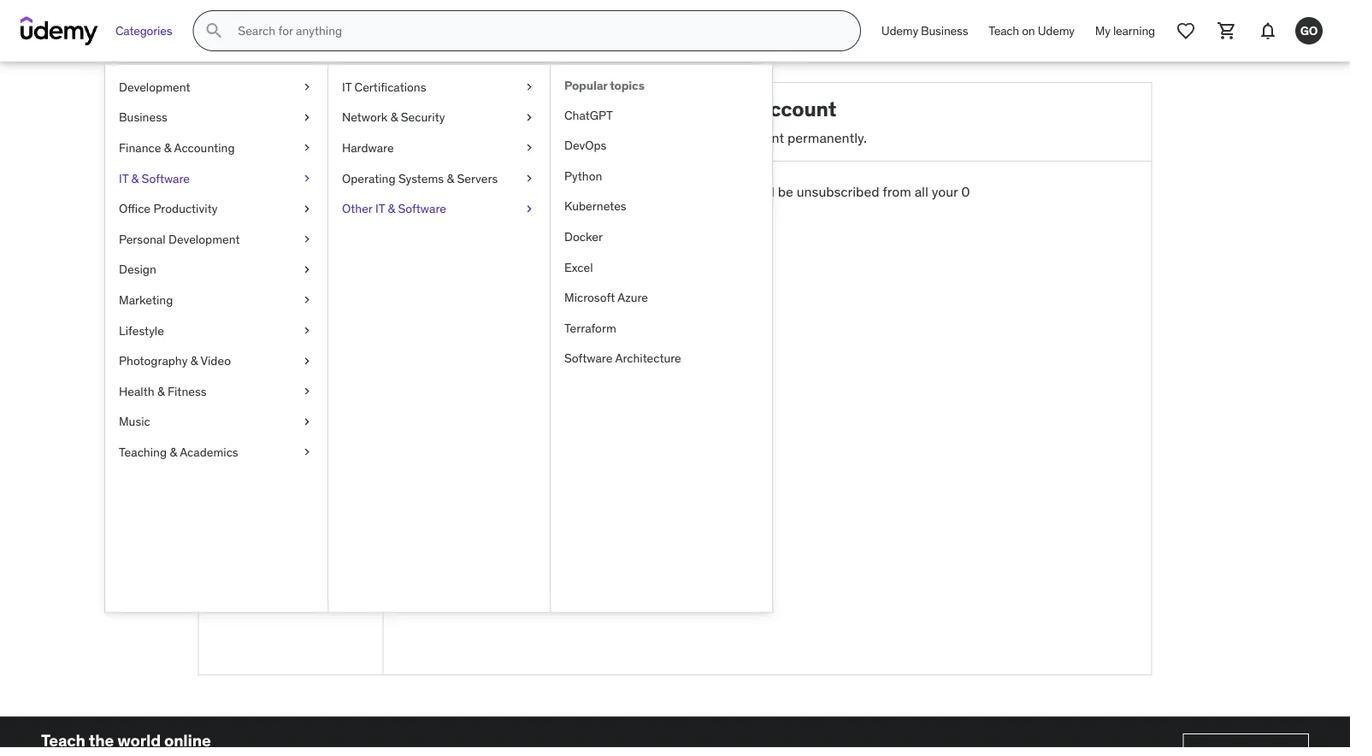 Task type: locate. For each thing, give the bounding box(es) containing it.
xsmall image for operating systems & servers
[[523, 170, 536, 187]]

development
[[119, 79, 190, 95], [168, 231, 240, 247]]

hardware
[[342, 140, 394, 155]]

1 horizontal spatial your
[[706, 129, 732, 146]]

software architecture
[[565, 351, 682, 366]]

api clients link
[[199, 458, 383, 484]]

xsmall image inside marketing link
[[300, 292, 314, 309]]

& inside 'link'
[[191, 353, 198, 369]]

1 horizontal spatial you
[[730, 183, 752, 200]]

your up access
[[645, 183, 671, 200]]

xsmall image left chatgpt at left
[[523, 109, 536, 126]]

1 horizontal spatial will
[[755, 183, 775, 200]]

2 horizontal spatial your
[[932, 183, 958, 200]]

& right network
[[391, 110, 398, 125]]

xsmall image left hardware
[[300, 140, 314, 156]]

teaching & academics link
[[105, 437, 328, 468]]

docker
[[565, 229, 603, 244]]

account
[[757, 96, 837, 121], [213, 332, 263, 349]]

it
[[342, 79, 352, 95], [119, 170, 128, 186], [375, 201, 385, 216]]

access
[[643, 202, 686, 219]]

network & security link
[[328, 102, 550, 133]]

it & software
[[119, 170, 190, 186]]

all
[[915, 183, 929, 200]]

xsmall image up warning:
[[523, 140, 536, 156]]

your up account, at the top of page
[[706, 129, 732, 146]]

teach on udemy link
[[979, 10, 1085, 51]]

it up office
[[119, 170, 128, 186]]

categories
[[115, 23, 172, 38]]

2 vertical spatial software
[[565, 351, 613, 366]]

gary orlando
[[249, 212, 333, 230]]

gary
[[249, 212, 279, 230]]

xsmall image up subscriptions link
[[300, 322, 314, 339]]

Search for anything text field
[[235, 16, 840, 45]]

security up subscriptions link
[[266, 332, 317, 349]]

if you close your account, you will be unsubscribed from all your 0 courses, and will lose access forever.
[[511, 183, 970, 219]]

xsmall image left it certifications
[[300, 79, 314, 95]]

0 horizontal spatial you
[[584, 183, 606, 200]]

xsmall image inside health & fitness link
[[300, 383, 314, 400]]

account down docker
[[560, 246, 611, 263]]

0 vertical spatial it
[[342, 79, 352, 95]]

0 horizontal spatial your
[[645, 183, 671, 200]]

network
[[342, 110, 388, 125]]

0 vertical spatial business
[[921, 23, 969, 38]]

security
[[401, 110, 445, 125], [266, 332, 317, 349]]

xsmall image right the public
[[300, 261, 314, 278]]

xsmall image for development
[[300, 79, 314, 95]]

0 horizontal spatial it
[[119, 170, 128, 186]]

close for account
[[699, 96, 753, 121]]

your for account
[[706, 129, 732, 146]]

0 vertical spatial development
[[119, 79, 190, 95]]

& for security
[[391, 110, 398, 125]]

close account close your account permanently.
[[668, 96, 867, 146]]

1 horizontal spatial go
[[1301, 23, 1318, 38]]

udemy inside 'link'
[[882, 23, 919, 38]]

xsmall image inside business link
[[300, 109, 314, 126]]

video
[[201, 353, 231, 369]]

personal development
[[119, 231, 240, 247]]

xsmall image inside it & software link
[[300, 170, 314, 187]]

xsmall image
[[300, 79, 314, 95], [523, 79, 536, 95], [300, 109, 314, 126], [523, 109, 536, 126], [300, 170, 314, 187], [300, 322, 314, 339], [300, 383, 314, 400]]

go link
[[1289, 10, 1330, 51]]

will right and on the left
[[592, 202, 612, 219]]

& right the health
[[157, 384, 165, 399]]

close
[[609, 183, 642, 200]]

xsmall image down profile
[[300, 292, 314, 309]]

subscriptions
[[213, 358, 297, 375]]

business left teach
[[921, 23, 969, 38]]

software up office productivity
[[142, 170, 190, 186]]

business inside udemy business 'link'
[[921, 23, 969, 38]]

systems
[[399, 170, 444, 186]]

account security subscriptions payment methods
[[213, 332, 324, 401]]

2 horizontal spatial software
[[565, 351, 613, 366]]

go right notifications image
[[1301, 23, 1318, 38]]

xsmall image right gary
[[300, 200, 314, 217]]

0 horizontal spatial business
[[119, 110, 167, 125]]

business
[[921, 23, 969, 38], [119, 110, 167, 125]]

0 vertical spatial account
[[735, 129, 785, 146]]

courses,
[[511, 202, 562, 219]]

xsmall image up notifications link
[[300, 414, 314, 430]]

microsoft
[[565, 290, 615, 305]]

excel link
[[551, 252, 772, 283]]

1 vertical spatial it
[[119, 170, 128, 186]]

1 horizontal spatial account
[[735, 129, 785, 146]]

& left the video
[[191, 353, 198, 369]]

academics
[[180, 444, 238, 460]]

security down it certifications link at the left top of page
[[401, 110, 445, 125]]

public
[[245, 254, 282, 271]]

xsmall image inside music link
[[300, 414, 314, 430]]

development down categories dropdown button
[[119, 79, 190, 95]]

xsmall image left network
[[300, 109, 314, 126]]

development down office productivity link
[[168, 231, 240, 247]]

xsmall image inside the network & security link
[[523, 109, 536, 126]]

account up the video
[[213, 332, 263, 349]]

2 vertical spatial close
[[521, 246, 557, 263]]

& right finance
[[164, 140, 171, 155]]

0 horizontal spatial udemy
[[882, 23, 919, 38]]

xsmall image left popular
[[523, 79, 536, 95]]

business up finance
[[119, 110, 167, 125]]

account inside button
[[560, 246, 611, 263]]

1 vertical spatial security
[[266, 332, 317, 349]]

1 vertical spatial business
[[119, 110, 167, 125]]

1 vertical spatial will
[[592, 202, 612, 219]]

xsmall image right notifications api clients
[[300, 444, 314, 461]]

music link
[[105, 407, 328, 437]]

other it & software link
[[328, 194, 550, 224]]

it right other
[[375, 201, 385, 216]]

xsmall image inside it certifications link
[[523, 79, 536, 95]]

xsmall image inside office productivity link
[[300, 200, 314, 217]]

xsmall image inside other it & software link
[[523, 200, 536, 217]]

1 horizontal spatial account
[[757, 96, 837, 121]]

will left be
[[755, 183, 775, 200]]

1 vertical spatial account
[[560, 246, 611, 263]]

personal
[[119, 231, 166, 247]]

your inside close account close your account permanently.
[[706, 129, 732, 146]]

xsmall image for business
[[300, 109, 314, 126]]

xsmall image up orlando at the left of the page
[[300, 170, 314, 187]]

teaching & academics
[[119, 444, 238, 460]]

close left excel
[[521, 246, 557, 263]]

0 vertical spatial go
[[1301, 23, 1318, 38]]

forever.
[[689, 202, 735, 219]]

xsmall image for finance & accounting
[[300, 140, 314, 156]]

certifications
[[355, 79, 426, 95]]

it certifications link
[[328, 72, 550, 102]]

0 vertical spatial close
[[699, 96, 753, 121]]

& for accounting
[[164, 140, 171, 155]]

& left servers
[[447, 170, 454, 186]]

xsmall image down subscriptions link
[[300, 383, 314, 400]]

1 horizontal spatial business
[[921, 23, 969, 38]]

1 udemy from the left
[[882, 23, 919, 38]]

2 vertical spatial it
[[375, 201, 385, 216]]

fitness
[[168, 384, 207, 399]]

software
[[142, 170, 190, 186], [398, 201, 446, 216], [565, 351, 613, 366]]

0 vertical spatial software
[[142, 170, 190, 186]]

& for fitness
[[157, 384, 165, 399]]

1 vertical spatial software
[[398, 201, 446, 216]]

will
[[755, 183, 775, 200], [592, 202, 612, 219]]

xsmall image down orlando at the left of the page
[[300, 231, 314, 248]]

business inside business link
[[119, 110, 167, 125]]

finance & accounting
[[119, 140, 235, 155]]

xsmall image for photography & video
[[300, 353, 314, 369]]

xsmall image inside 'operating systems & servers' link
[[523, 170, 536, 187]]

xsmall image up courses,
[[523, 170, 536, 187]]

xsmall image inside teaching & academics link
[[300, 444, 314, 461]]

notifications image
[[1258, 21, 1279, 41]]

submit search image
[[204, 21, 224, 41]]

you
[[584, 183, 606, 200], [730, 183, 752, 200]]

close up devops link
[[699, 96, 753, 121]]

& for software
[[131, 170, 139, 186]]

0 horizontal spatial account
[[213, 332, 263, 349]]

1 you from the left
[[584, 183, 606, 200]]

xsmall image inside lifestyle link
[[300, 322, 314, 339]]

if
[[573, 183, 581, 200]]

health
[[119, 384, 154, 399]]

close up python link
[[668, 129, 703, 146]]

methods
[[270, 384, 324, 401]]

account up be
[[735, 129, 785, 146]]

xsmall image up the methods
[[300, 353, 314, 369]]

udemy business link
[[871, 10, 979, 51]]

software down terraform
[[565, 351, 613, 366]]

go up gary orlando
[[271, 131, 311, 165]]

you up forever.
[[730, 183, 752, 200]]

0 horizontal spatial go
[[271, 131, 311, 165]]

0 horizontal spatial security
[[266, 332, 317, 349]]

xsmall image inside the design link
[[300, 261, 314, 278]]

popular
[[565, 78, 608, 93]]

1 vertical spatial go
[[271, 131, 311, 165]]

software down systems
[[398, 201, 446, 216]]

xsmall image
[[300, 140, 314, 156], [523, 140, 536, 156], [523, 170, 536, 187], [300, 200, 314, 217], [523, 200, 536, 217], [300, 231, 314, 248], [300, 261, 314, 278], [300, 292, 314, 309], [300, 353, 314, 369], [300, 414, 314, 430], [300, 444, 314, 461]]

subscriptions link
[[199, 354, 383, 380]]

view public profile
[[213, 254, 324, 271]]

popular topics
[[565, 78, 645, 93]]

& up office
[[131, 170, 139, 186]]

azure
[[618, 290, 648, 305]]

xsmall image down warning:
[[523, 200, 536, 217]]

close for account
[[521, 246, 557, 263]]

lose
[[615, 202, 640, 219]]

other
[[342, 201, 373, 216]]

my
[[1096, 23, 1111, 38]]

0 horizontal spatial will
[[592, 202, 612, 219]]

1 horizontal spatial it
[[342, 79, 352, 95]]

you right if
[[584, 183, 606, 200]]

1 horizontal spatial udemy
[[1038, 23, 1075, 38]]

health & fitness link
[[105, 376, 328, 407]]

your left 0
[[932, 183, 958, 200]]

&
[[391, 110, 398, 125], [164, 140, 171, 155], [131, 170, 139, 186], [447, 170, 454, 186], [388, 201, 395, 216], [191, 353, 198, 369], [157, 384, 165, 399], [170, 444, 177, 460]]

0 horizontal spatial account
[[560, 246, 611, 263]]

close inside button
[[521, 246, 557, 263]]

xsmall image inside hardware link
[[523, 140, 536, 156]]

it up network
[[342, 79, 352, 95]]

servers
[[457, 170, 498, 186]]

account up permanently. on the right top
[[757, 96, 837, 121]]

xsmall image inside personal development link
[[300, 231, 314, 248]]

view
[[213, 254, 242, 271]]

xsmall image inside development link
[[300, 79, 314, 95]]

1 horizontal spatial security
[[401, 110, 445, 125]]

1 vertical spatial account
[[213, 332, 263, 349]]

xsmall image inside photography & video 'link'
[[300, 353, 314, 369]]

& right teaching
[[170, 444, 177, 460]]

xsmall image inside the finance & accounting link
[[300, 140, 314, 156]]

0 vertical spatial account
[[757, 96, 837, 121]]

my learning link
[[1085, 10, 1166, 51]]

close
[[699, 96, 753, 121], [668, 129, 703, 146], [521, 246, 557, 263]]



Task type: describe. For each thing, give the bounding box(es) containing it.
excel
[[565, 259, 593, 275]]

it certifications
[[342, 79, 426, 95]]

kubernetes link
[[551, 191, 772, 222]]

devops
[[565, 138, 607, 153]]

account inside account security subscriptions payment methods
[[213, 332, 263, 349]]

python
[[565, 168, 602, 183]]

notifications api clients
[[213, 436, 290, 479]]

operating systems & servers link
[[328, 163, 550, 194]]

account security link
[[199, 328, 383, 354]]

1 vertical spatial close
[[668, 129, 703, 146]]

& right other
[[388, 201, 395, 216]]

xsmall image for health & fitness
[[300, 383, 314, 400]]

devops link
[[551, 130, 772, 161]]

0 vertical spatial security
[[401, 110, 445, 125]]

0 horizontal spatial software
[[142, 170, 190, 186]]

xsmall image for marketing
[[300, 292, 314, 309]]

microsoft azure link
[[551, 283, 772, 313]]

xsmall image for lifestyle
[[300, 322, 314, 339]]

0
[[962, 183, 970, 200]]

xsmall image for it & software
[[300, 170, 314, 187]]

xsmall image for personal development
[[300, 231, 314, 248]]

my learning
[[1096, 23, 1156, 38]]

learning
[[1114, 23, 1156, 38]]

chatgpt
[[565, 107, 613, 123]]

design
[[119, 262, 156, 277]]

view public profile link
[[199, 250, 383, 276]]

music
[[119, 414, 150, 429]]

docker link
[[551, 222, 772, 252]]

be
[[778, 183, 794, 200]]

teach on udemy
[[989, 23, 1075, 38]]

& for video
[[191, 353, 198, 369]]

xsmall image for hardware
[[523, 140, 536, 156]]

other it & software element
[[550, 65, 772, 612]]

security inside account security subscriptions payment methods
[[266, 332, 317, 349]]

permanently.
[[788, 129, 867, 146]]

notifications
[[213, 436, 290, 453]]

office
[[119, 201, 151, 216]]

hardware link
[[328, 133, 550, 163]]

photography & video
[[119, 353, 231, 369]]

business link
[[105, 102, 328, 133]]

marketing link
[[105, 285, 328, 315]]

close account
[[521, 246, 611, 263]]

from
[[883, 183, 912, 200]]

office productivity link
[[105, 194, 328, 224]]

chatgpt link
[[551, 100, 772, 130]]

xsmall image for design
[[300, 261, 314, 278]]

udemy business
[[882, 23, 969, 38]]

terraform link
[[551, 313, 772, 343]]

0 vertical spatial will
[[755, 183, 775, 200]]

2 you from the left
[[730, 183, 752, 200]]

operating
[[342, 170, 396, 186]]

payment
[[213, 384, 266, 401]]

1 vertical spatial development
[[168, 231, 240, 247]]

xsmall image for teaching & academics
[[300, 444, 314, 461]]

other it & software
[[342, 201, 446, 216]]

personal development link
[[105, 224, 328, 255]]

accounting
[[174, 140, 235, 155]]

lifestyle link
[[105, 315, 328, 346]]

microsoft azure
[[565, 290, 648, 305]]

udemy image
[[21, 16, 98, 45]]

xsmall image for other it & software
[[523, 200, 536, 217]]

& for academics
[[170, 444, 177, 460]]

account inside close account close your account permanently.
[[735, 129, 785, 146]]

architecture
[[615, 351, 682, 366]]

it & software link
[[105, 163, 328, 194]]

on
[[1022, 23, 1035, 38]]

productivity
[[153, 201, 218, 216]]

unsubscribed
[[797, 183, 880, 200]]

notifications link
[[199, 432, 383, 458]]

design link
[[105, 255, 328, 285]]

kubernetes
[[565, 199, 627, 214]]

1 horizontal spatial software
[[398, 201, 446, 216]]

xsmall image for it certifications
[[523, 79, 536, 95]]

teaching
[[119, 444, 167, 460]]

photography
[[119, 353, 188, 369]]

office productivity
[[119, 201, 218, 216]]

your for you
[[645, 183, 671, 200]]

xsmall image for network & security
[[523, 109, 536, 126]]

finance
[[119, 140, 161, 155]]

it for it & software
[[119, 170, 128, 186]]

operating systems & servers
[[342, 170, 498, 186]]

python link
[[551, 161, 772, 191]]

shopping cart with 0 items image
[[1217, 21, 1238, 41]]

development link
[[105, 72, 328, 102]]

account inside close account close your account permanently.
[[757, 96, 837, 121]]

software architecture link
[[551, 343, 772, 374]]

it for it certifications
[[342, 79, 352, 95]]

photography & video link
[[105, 346, 328, 376]]

orlando
[[281, 212, 333, 230]]

xsmall image for music
[[300, 414, 314, 430]]

2 udemy from the left
[[1038, 23, 1075, 38]]

warning:
[[511, 183, 570, 200]]

xsmall image for office productivity
[[300, 200, 314, 217]]

payment methods link
[[199, 380, 383, 406]]

topics
[[610, 78, 645, 93]]

close account button
[[511, 234, 622, 275]]

network & security
[[342, 110, 445, 125]]

2 horizontal spatial it
[[375, 201, 385, 216]]

and
[[566, 202, 588, 219]]

terraform
[[565, 320, 617, 336]]

health & fitness
[[119, 384, 207, 399]]

profile
[[285, 254, 324, 271]]

wishlist image
[[1176, 21, 1197, 41]]

api
[[213, 462, 234, 479]]

finance & accounting link
[[105, 133, 328, 163]]

marketing
[[119, 292, 173, 308]]



Task type: vqa. For each thing, say whether or not it's contained in the screenshot.
PAYMENT METHODS link
yes



